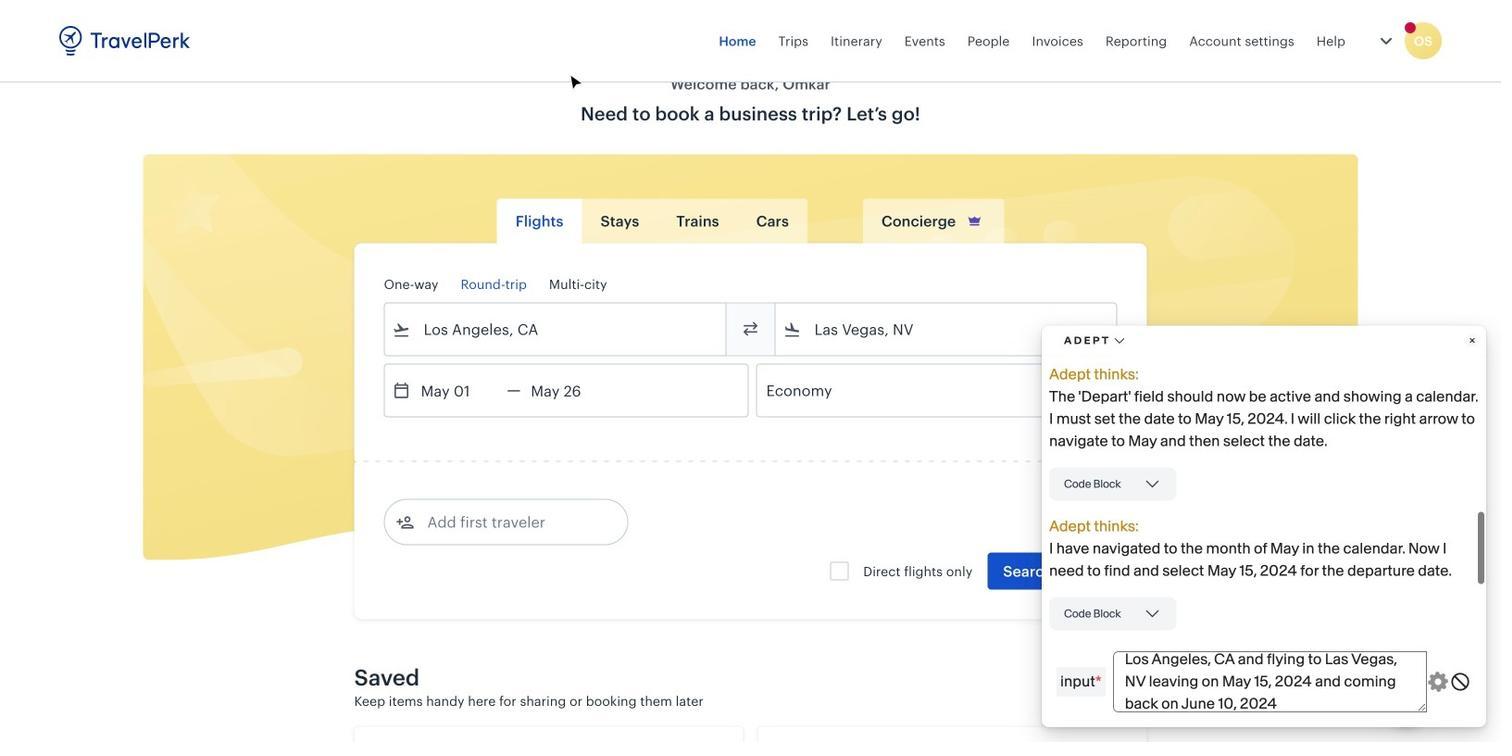 Task type: describe. For each thing, give the bounding box(es) containing it.
To search field
[[802, 315, 1093, 344]]

Add first traveler search field
[[415, 507, 607, 537]]



Task type: vqa. For each thing, say whether or not it's contained in the screenshot.
From search box
yes



Task type: locate. For each thing, give the bounding box(es) containing it.
From search field
[[411, 315, 702, 344]]

Depart text field
[[411, 365, 507, 416]]

Return text field
[[521, 365, 617, 416]]



